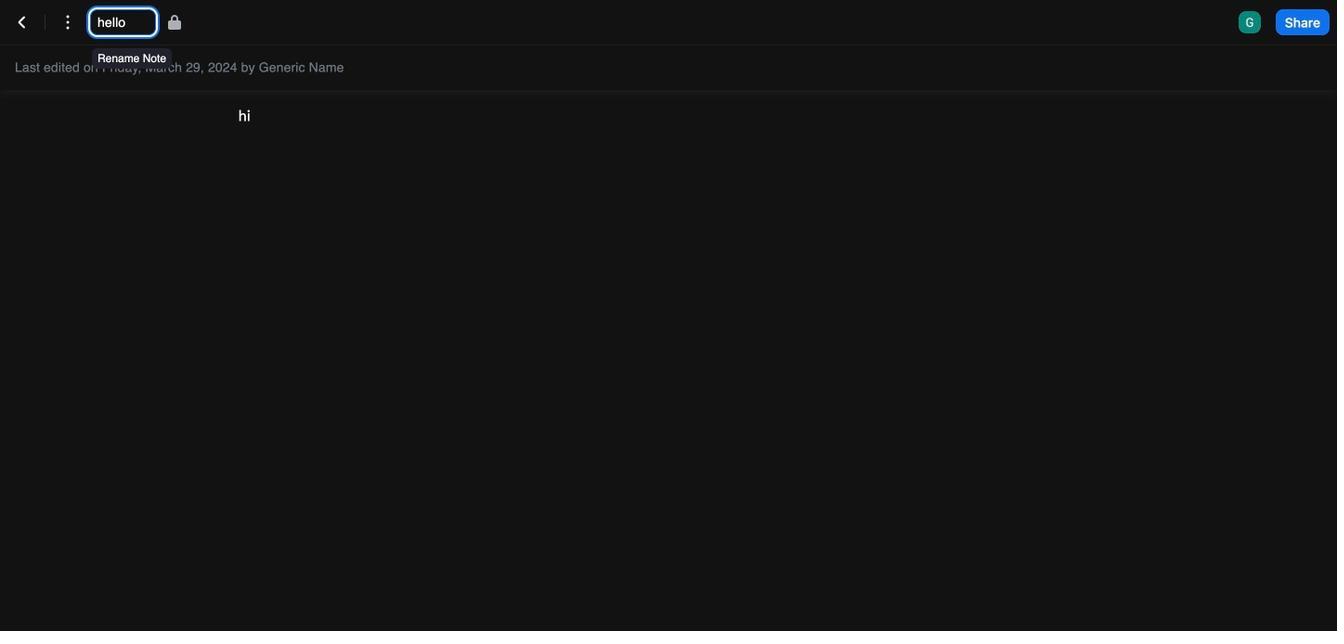 Task type: vqa. For each thing, say whether or not it's contained in the screenshot.
meetings NAVIGATION
no



Task type: describe. For each thing, give the bounding box(es) containing it.
generic name image
[[1239, 11, 1261, 33]]



Task type: locate. For each thing, give the bounding box(es) containing it.
None text field
[[98, 13, 149, 32]]

bold image
[[310, 57, 333, 79]]

tooltip
[[90, 35, 174, 71]]

more image
[[57, 11, 79, 33]]

locked element
[[164, 11, 186, 33]]

italic image
[[347, 57, 370, 79]]

all notes image
[[11, 11, 33, 33]]

locked image
[[164, 11, 186, 33]]



